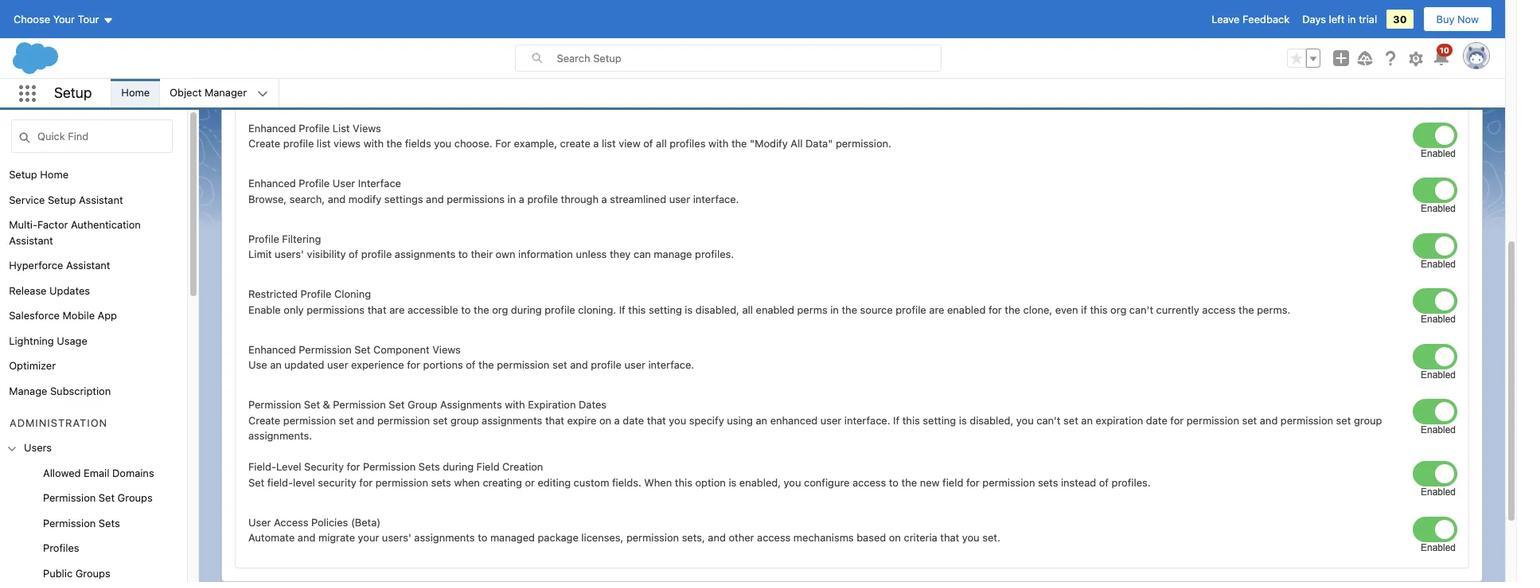 Task type: locate. For each thing, give the bounding box(es) containing it.
1 enabled from the top
[[1421, 34, 1456, 45]]

are left accessible
[[390, 303, 405, 316]]

when down requests
[[335, 39, 361, 52]]

in inside restricted profile cloning enable only permissions that are accessible to the org during profile cloning. if this setting is disabled, all enabled perms in the source profile are enabled for the clone, even if this org can't currently access the perms.
[[831, 303, 839, 316]]

2 vertical spatial access
[[757, 531, 791, 544]]

0 horizontal spatial list
[[317, 137, 331, 150]]

that
[[313, 39, 333, 52], [418, 39, 437, 52], [368, 303, 387, 316], [545, 414, 564, 426], [647, 414, 666, 426], [941, 531, 960, 544]]

permission up the (beta)
[[363, 460, 416, 473]]

1 enabled from the left
[[756, 303, 795, 316]]

1 vertical spatial assistant
[[9, 234, 53, 246]]

they right unless
[[610, 248, 631, 260]]

your inside honor your users' requests when they no longer want their personal data recognized in salesforce. after turning on this option, you can invoke the apex method, obfuscateuser, which permanently scrambles those specific users' data. keep in mind that when you invoke that apex method, those users' data becomes anonymous, and you can never recover it.
[[281, 23, 302, 36]]

choose your tour
[[14, 13, 99, 25]]

enhanced inside enhanced profile list views create profile list views with the fields you choose. for example, create a list view of all profiles with the "modify all data" permission.
[[248, 121, 296, 134]]

0 vertical spatial when
[[382, 23, 408, 36]]

users' down personal
[[540, 39, 569, 52]]

10
[[1440, 45, 1450, 55]]

user up modify
[[333, 177, 355, 190]]

all inside enhanced profile list views create profile list views with the fields you choose. for example, create a list view of all profiles with the "modify all data" permission.
[[656, 137, 667, 150]]

sets left instead at the bottom right of page
[[1038, 476, 1059, 488]]

1 vertical spatial your
[[358, 531, 379, 544]]

are right source
[[929, 303, 945, 316]]

this right the if
[[1090, 303, 1108, 316]]

profile inside the 'profile filtering limit users' visibility of profile assignments to their own information unless they can manage profiles.'
[[248, 232, 279, 245]]

profile up dates
[[591, 358, 622, 371]]

can inside the 'profile filtering limit users' visibility of profile assignments to their own information unless they can manage profiles.'
[[634, 248, 651, 260]]

assignments inside user access policies (beta) automate and migrate your users' assignments to managed package licenses, permission sets, and other access mechanisms based on criteria that you set.
[[414, 531, 475, 544]]

access right the other
[[757, 531, 791, 544]]

1 vertical spatial apex
[[440, 39, 464, 52]]

0 vertical spatial setup
[[54, 84, 92, 101]]

is right option
[[729, 476, 737, 488]]

permission up updated
[[299, 343, 352, 356]]

0 vertical spatial method,
[[982, 23, 1022, 36]]

all inside restricted profile cloning enable only permissions that are accessible to the org during profile cloning. if this setting is disabled, all enabled perms in the source profile are enabled for the clone, even if this org can't currently access the perms.
[[742, 303, 753, 316]]

user
[[333, 177, 355, 190], [248, 516, 271, 528]]

1 vertical spatial during
[[443, 460, 474, 473]]

is
[[685, 303, 693, 316], [959, 414, 967, 426], [729, 476, 737, 488]]

0 horizontal spatial all
[[656, 137, 667, 150]]

data"
[[806, 137, 833, 150]]

specific
[[1277, 23, 1315, 36]]

all
[[656, 137, 667, 150], [742, 303, 753, 316]]

with inside the 'permission set & permission set group assignments with expiration dates create permission set and permission set group assignments that expire on a date that you specify using an enhanced user interface. if this setting is disabled, you can't set an expiration date for permission set and permission set group assignments.'
[[505, 398, 525, 411]]

0 horizontal spatial sets
[[99, 517, 120, 529]]

2 vertical spatial when
[[454, 476, 480, 488]]

data up becomes
[[578, 23, 599, 36]]

0 horizontal spatial is
[[685, 303, 693, 316]]

disabled, inside the 'permission set & permission set group assignments with expiration dates create permission set and permission set group assignments that expire on a date that you specify using an enhanced user interface. if this setting is disabled, you can't set an expiration date for permission set and permission set group assignments.'
[[970, 414, 1014, 426]]

views inside enhanced profile list views create profile list views with the fields you choose. for example, create a list view of all profiles with the "modify all data" permission.
[[353, 121, 381, 134]]

their
[[509, 23, 531, 36], [471, 248, 493, 260]]

30
[[1394, 13, 1407, 25]]

when down field
[[454, 476, 480, 488]]

restricted profile cloning enable only permissions that are accessible to the org during profile cloning. if this setting is disabled, all enabled perms in the source profile are enabled for the clone, even if this org can't currently access the perms.
[[248, 287, 1291, 316]]

is up field
[[959, 414, 967, 426]]

their left own in the top left of the page
[[471, 248, 493, 260]]

users' right migrate
[[382, 531, 411, 544]]

0 vertical spatial sets
[[419, 460, 440, 473]]

1 horizontal spatial profiles.
[[1112, 476, 1151, 488]]

0 horizontal spatial sets
[[431, 476, 451, 488]]

buy now button
[[1423, 6, 1493, 32]]

scrambles
[[1195, 23, 1244, 36]]

lightning usage
[[9, 334, 87, 347]]

profile inside 'enhanced profile user interface browse, search, and modify settings and permissions in a profile through a streamlined user interface.'
[[528, 192, 558, 205]]

enabled for automate and migrate your users' assignments to managed package licenses, permission sets, and other access mechanisms based on criteria that you set.
[[1421, 542, 1456, 553]]

1 enhanced from the top
[[248, 121, 296, 134]]

3 enabled from the top
[[1421, 203, 1456, 214]]

all left profiles
[[656, 137, 667, 150]]

1 horizontal spatial setting
[[923, 414, 956, 426]]

permission inside field-level security for permission sets during field creation set field-level security for permission sets when creating or editing custom fields. when this option is enabled, you configure access to the new field for permission sets instead of profiles.
[[363, 460, 416, 473]]

you inside user access policies (beta) automate and migrate your users' assignments to managed package licenses, permission sets, and other access mechanisms based on criteria that you set.
[[963, 531, 980, 544]]

2 org from the left
[[1111, 303, 1127, 316]]

level
[[276, 460, 301, 473]]

0 horizontal spatial if
[[619, 303, 626, 316]]

enhanced profile user interface browse, search, and modify settings and permissions in a profile through a streamlined user interface.
[[248, 177, 739, 205]]

1 horizontal spatial their
[[509, 23, 531, 36]]

on
[[790, 23, 802, 36], [600, 414, 612, 426], [889, 531, 901, 544]]

1 horizontal spatial they
[[610, 248, 631, 260]]

2 enhanced from the top
[[248, 177, 296, 190]]

group containing allowed email domains
[[0, 461, 187, 582]]

they left no
[[411, 23, 432, 36]]

permission inside enhanced permission set component views use an updated user experience for portions of the permission set and profile user interface.
[[497, 358, 550, 371]]

visibility
[[307, 248, 346, 260]]

2 horizontal spatial can
[[882, 23, 900, 36]]

subscription
[[50, 384, 111, 397]]

2 are from the left
[[929, 303, 945, 316]]

0 horizontal spatial on
[[600, 414, 612, 426]]

in up the 'profile filtering limit users' visibility of profile assignments to their own information unless they can manage profiles.' at the top left
[[508, 192, 516, 205]]

9 enabled from the top
[[1421, 542, 1456, 553]]

0 horizontal spatial disabled,
[[696, 303, 740, 316]]

is down manage
[[685, 303, 693, 316]]

and inside enhanced permission set component views use an updated user experience for portions of the permission set and profile user interface.
[[570, 358, 588, 371]]

sets
[[419, 460, 440, 473], [99, 517, 120, 529]]

interface. inside the 'permission set & permission set group assignments with expiration dates create permission set and permission set group assignments that expire on a date that you specify using an enhanced user interface. if this setting is disabled, you can't set an expiration date for permission set and permission set group assignments.'
[[845, 414, 891, 426]]

choose.
[[454, 137, 493, 150]]

this inside honor your users' requests when they no longer want their personal data recognized in salesforce. after turning on this option, you can invoke the apex method, obfuscateuser, which permanently scrambles those specific users' data. keep in mind that when you invoke that apex method, those users' data becomes anonymous, and you can never recover it.
[[805, 23, 823, 36]]

2 date from the left
[[1146, 414, 1168, 426]]

assignments inside the 'permission set & permission set group assignments with expiration dates create permission set and permission set group assignments that expire on a date that you specify using an enhanced user interface. if this setting is disabled, you can't set an expiration date for permission set and permission set group assignments.'
[[482, 414, 543, 426]]

0 horizontal spatial enabled
[[756, 303, 795, 316]]

interface. up specify
[[649, 358, 694, 371]]

assistant up updates
[[66, 259, 110, 272]]

perms
[[797, 303, 828, 316]]

set down field-
[[248, 476, 265, 488]]

1 vertical spatial access
[[853, 476, 886, 488]]

setting inside the 'permission set & permission set group assignments with expiration dates create permission set and permission set group assignments that expire on a date that you specify using an enhanced user interface. if this setting is disabled, you can't set an expiration date for permission set and permission set group assignments.'
[[923, 414, 956, 426]]

and inside honor your users' requests when they no longer want their personal data recognized in salesforce. after turning on this option, you can invoke the apex method, obfuscateuser, which permanently scrambles those specific users' data. keep in mind that when you invoke that apex method, those users' data becomes anonymous, and you can never recover it.
[[704, 39, 722, 52]]

for up security
[[347, 460, 360, 473]]

to left managed
[[478, 531, 488, 544]]

profile inside restricted profile cloning enable only permissions that are accessible to the org during profile cloning. if this setting is disabled, all enabled perms in the source profile are enabled for the clone, even if this org can't currently access the perms.
[[301, 287, 332, 300]]

0 vertical spatial groups
[[118, 491, 153, 504]]

access right configure
[[853, 476, 886, 488]]

list
[[333, 121, 350, 134]]

0 horizontal spatial user
[[248, 516, 271, 528]]

profile up limit on the left top of the page
[[248, 232, 279, 245]]

method, left obfuscateuser,
[[982, 23, 1022, 36]]

during
[[511, 303, 542, 316], [443, 460, 474, 473]]

6 enabled from the top
[[1421, 369, 1456, 380]]

0 vertical spatial they
[[411, 23, 432, 36]]

you inside field-level security for permission sets during field creation set field-level security for permission sets when creating or editing custom fields. when this option is enabled, you configure access to the new field for permission sets instead of profiles.
[[784, 476, 801, 488]]

2 horizontal spatial is
[[959, 414, 967, 426]]

set down allowed email domains "link"
[[99, 491, 115, 504]]

other
[[729, 531, 754, 544]]

want
[[483, 23, 506, 36]]

permissions down cloning
[[307, 303, 365, 316]]

this up recover
[[805, 23, 823, 36]]

portions
[[423, 358, 463, 371]]

1 group from the left
[[451, 414, 479, 426]]

1 date from the left
[[623, 414, 644, 426]]

no
[[435, 23, 447, 36]]

org left can't
[[1111, 303, 1127, 316]]

None checkbox
[[1421, 20, 1423, 21], [1421, 133, 1423, 135], [1421, 244, 1423, 246], [1421, 299, 1423, 301], [1421, 410, 1423, 412], [1421, 472, 1423, 474], [1421, 20, 1423, 21], [1421, 133, 1423, 135], [1421, 244, 1423, 246], [1421, 299, 1423, 301], [1421, 410, 1423, 412], [1421, 472, 1423, 474]]

a inside enhanced profile list views create profile list views with the fields you choose. for example, create a list view of all profiles with the "modify all data" permission.
[[593, 137, 599, 150]]

3 enhanced from the top
[[248, 343, 296, 356]]

permission set groups
[[43, 491, 153, 504]]

org
[[492, 303, 508, 316], [1111, 303, 1127, 316]]

example,
[[514, 137, 557, 150]]

recognized
[[602, 23, 656, 36]]

0 vertical spatial data
[[578, 23, 599, 36]]

in
[[1348, 13, 1356, 25], [659, 23, 667, 36], [276, 39, 284, 52], [508, 192, 516, 205], [831, 303, 839, 316]]

enabled for enable only permissions that are accessible to the org during profile cloning. if this setting is disabled, all enabled perms in the source profile are enabled for the clone, even if this org can't currently access the perms.
[[1421, 314, 1456, 325]]

to inside the 'profile filtering limit users' visibility of profile assignments to their own information unless they can manage profiles.'
[[458, 248, 468, 260]]

enhanced for search,
[[248, 177, 296, 190]]

0 vertical spatial if
[[619, 303, 626, 316]]

1 are from the left
[[390, 303, 405, 316]]

this
[[805, 23, 823, 36], [628, 303, 646, 316], [1090, 303, 1108, 316], [903, 414, 920, 426], [675, 476, 693, 488]]

when right requests
[[382, 23, 408, 36]]

1 create from the top
[[248, 137, 280, 150]]

create inside the 'permission set & permission set group assignments with expiration dates create permission set and permission set group assignments that expire on a date that you specify using an enhanced user interface. if this setting is disabled, you can't set an expiration date for permission set and permission set group assignments.'
[[248, 414, 280, 426]]

for inside restricted profile cloning enable only permissions that are accessible to the org during profile cloning. if this setting is disabled, all enabled perms in the source profile are enabled for the clone, even if this org can't currently access the perms.
[[989, 303, 1002, 316]]

enabled left clone, at the bottom right
[[948, 303, 986, 316]]

10 button
[[1432, 44, 1453, 68]]

0 vertical spatial apex
[[955, 23, 979, 36]]

2 create from the top
[[248, 414, 280, 426]]

set
[[355, 343, 371, 356], [304, 398, 320, 411], [389, 398, 405, 411], [248, 476, 265, 488], [99, 491, 115, 504]]

clone,
[[1024, 303, 1053, 316]]

can left manage
[[634, 248, 651, 260]]

5 enabled from the top
[[1421, 314, 1456, 325]]

on down dates
[[600, 414, 612, 426]]

setting up new
[[923, 414, 956, 426]]

method, down want
[[467, 39, 507, 52]]

enhanced for use
[[248, 343, 296, 356]]

on inside the 'permission set & permission set group assignments with expiration dates create permission set and permission set group assignments that expire on a date that you specify using an enhanced user interface. if this setting is disabled, you can't set an expiration date for permission set and permission set group assignments.'
[[600, 414, 612, 426]]

0 vertical spatial is
[[685, 303, 693, 316]]

this right when
[[675, 476, 693, 488]]

users'
[[275, 248, 304, 260], [382, 531, 411, 544]]

1 horizontal spatial disabled,
[[970, 414, 1014, 426]]

your
[[53, 13, 75, 25]]

home up service setup assistant
[[40, 168, 69, 181]]

assistant up the authentication
[[79, 193, 123, 206]]

1 vertical spatial disabled,
[[970, 414, 1014, 426]]

an left expiration
[[1082, 414, 1093, 426]]

1 vertical spatial profiles.
[[1112, 476, 1151, 488]]

2 vertical spatial on
[[889, 531, 901, 544]]

your
[[281, 23, 302, 36], [358, 531, 379, 544]]

of right view
[[644, 137, 653, 150]]

0 vertical spatial user
[[333, 177, 355, 190]]

this inside field-level security for permission sets during field creation set field-level security for permission sets when creating or editing custom fields. when this option is enabled, you configure access to the new field for permission sets instead of profiles.
[[675, 476, 693, 488]]

their inside honor your users' requests when they no longer want their personal data recognized in salesforce. after turning on this option, you can invoke the apex method, obfuscateuser, which permanently scrambles those specific users' data. keep in mind that when you invoke that apex method, those users' data becomes anonymous, and you can never recover it.
[[509, 23, 531, 36]]

1 horizontal spatial during
[[511, 303, 542, 316]]

method,
[[982, 23, 1022, 36], [467, 39, 507, 52]]

if
[[619, 303, 626, 316], [893, 414, 900, 426]]

1 horizontal spatial user
[[333, 177, 355, 190]]

0 vertical spatial invoke
[[903, 23, 933, 36]]

for down 'component'
[[407, 358, 420, 371]]

0 horizontal spatial during
[[443, 460, 474, 473]]

profile for permissions
[[301, 287, 332, 300]]

you left specify
[[669, 414, 687, 426]]

0 vertical spatial users'
[[275, 248, 304, 260]]

4 enabled from the top
[[1421, 258, 1456, 270]]

profile left views
[[283, 137, 314, 150]]

interface. down profiles
[[693, 192, 739, 205]]

create up browse,
[[248, 137, 280, 150]]

views up portions
[[432, 343, 461, 356]]

accessible
[[408, 303, 458, 316]]

an right using
[[756, 414, 768, 426]]

that inside restricted profile cloning enable only permissions that are accessible to the org during profile cloning. if this setting is disabled, all enabled perms in the source profile are enabled for the clone, even if this org can't currently access the perms.
[[368, 303, 387, 316]]

all
[[791, 137, 803, 150]]

None checkbox
[[1421, 189, 1423, 190], [1421, 355, 1423, 356], [1421, 528, 1423, 529], [1421, 189, 1423, 190], [1421, 355, 1423, 356], [1421, 528, 1423, 529]]

those left specific
[[1247, 23, 1274, 36]]

permissions up the 'profile filtering limit users' visibility of profile assignments to their own information unless they can manage profiles.' at the top left
[[447, 192, 505, 205]]

0 vertical spatial all
[[656, 137, 667, 150]]

they
[[411, 23, 432, 36], [610, 248, 631, 260]]

setup up factor
[[48, 193, 76, 206]]

enabled for browse, search, and modify settings and permissions in a profile through a streamlined user interface.
[[1421, 203, 1456, 214]]

interface. inside enhanced permission set component views use an updated user experience for portions of the permission set and profile user interface.
[[649, 358, 694, 371]]

multi-factor authentication assistant link
[[9, 217, 187, 248]]

home left object
[[121, 86, 150, 99]]

enabled for limit users' visibility of profile assignments to their own information unless they can manage profiles.
[[1421, 258, 1456, 270]]

with left expiration
[[505, 398, 525, 411]]

access
[[1203, 303, 1236, 316], [853, 476, 886, 488], [757, 531, 791, 544]]

setting down manage
[[649, 303, 682, 316]]

option
[[696, 476, 726, 488]]

views inside enhanced permission set component views use an updated user experience for portions of the permission set and profile user interface.
[[432, 343, 461, 356]]

0 vertical spatial profiles.
[[695, 248, 734, 260]]

group
[[451, 414, 479, 426], [1354, 414, 1383, 426]]

profile up search,
[[299, 177, 330, 190]]

on inside honor your users' requests when they no longer want their personal data recognized in salesforce. after turning on this option, you can invoke the apex method, obfuscateuser, which permanently scrambles those specific users' data. keep in mind that when you invoke that apex method, those users' data becomes anonymous, and you can never recover it.
[[790, 23, 802, 36]]

group
[[1288, 49, 1321, 68], [0, 461, 187, 582]]

create inside enhanced profile list views create profile list views with the fields you choose. for example, create a list view of all profiles with the "modify all data" permission.
[[248, 137, 280, 150]]

criteria
[[904, 531, 938, 544]]

1 horizontal spatial list
[[602, 137, 616, 150]]

enabled for create permission set and permission set group assignments that expire on a date that you specify using an enhanced user interface. if this setting is disabled, you can't set an expiration date for permission set and permission set group assignments.
[[1421, 424, 1456, 436]]

trial
[[1359, 13, 1378, 25]]

even
[[1056, 303, 1079, 316]]

the inside honor your users' requests when they no longer want their personal data recognized in salesforce. after turning on this option, you can invoke the apex method, obfuscateuser, which permanently scrambles those specific users' data. keep in mind that when you invoke that apex method, those users' data becomes anonymous, and you can never recover it.
[[936, 23, 952, 36]]

if inside restricted profile cloning enable only permissions that are accessible to the org during profile cloning. if this setting is disabled, all enabled perms in the source profile are enabled for the clone, even if this org can't currently access the perms.
[[619, 303, 626, 316]]

groups down domains
[[118, 491, 153, 504]]

user up automate
[[248, 516, 271, 528]]

1 vertical spatial views
[[432, 343, 461, 356]]

when
[[382, 23, 408, 36], [335, 39, 361, 52], [454, 476, 480, 488]]

1 horizontal spatial users'
[[382, 531, 411, 544]]

enhanced inside 'enhanced profile user interface browse, search, and modify settings and permissions in a profile through a streamlined user interface.'
[[248, 177, 296, 190]]

setup tree tree
[[0, 162, 187, 582]]

0 horizontal spatial setting
[[649, 303, 682, 316]]

of inside enhanced permission set component views use an updated user experience for portions of the permission set and profile user interface.
[[466, 358, 476, 371]]

7 enabled from the top
[[1421, 424, 1456, 436]]

date right expiration
[[1146, 414, 1168, 426]]

all for profiles
[[656, 137, 667, 150]]

2 vertical spatial enhanced
[[248, 343, 296, 356]]

profiles. right instead at the bottom right of page
[[1112, 476, 1151, 488]]

0 horizontal spatial home
[[40, 168, 69, 181]]

that down expiration
[[545, 414, 564, 426]]

8 enabled from the top
[[1421, 487, 1456, 498]]

you right enabled,
[[784, 476, 801, 488]]

0 horizontal spatial org
[[492, 303, 508, 316]]

component
[[373, 343, 430, 356]]

1 vertical spatial assignments
[[482, 414, 543, 426]]

Quick Find search field
[[11, 119, 173, 153]]

to left own in the top left of the page
[[458, 248, 468, 260]]

on right based
[[889, 531, 901, 544]]

permission up assignments.
[[248, 398, 301, 411]]

can down after
[[745, 39, 762, 52]]

1 horizontal spatial an
[[756, 414, 768, 426]]

2 enabled from the top
[[1421, 148, 1456, 159]]

data
[[578, 23, 599, 36], [572, 39, 593, 52]]

a inside the 'permission set & permission set group assignments with expiration dates create permission set and permission set group assignments that expire on a date that you specify using an enhanced user interface. if this setting is disabled, you can't set an expiration date for permission set and permission set group assignments.'
[[614, 414, 620, 426]]

1 horizontal spatial group
[[1354, 414, 1383, 426]]

set up experience
[[355, 343, 371, 356]]

0 horizontal spatial group
[[0, 461, 187, 582]]

2 vertical spatial setup
[[48, 193, 76, 206]]

profile left 'through'
[[528, 192, 558, 205]]

a right expire
[[614, 414, 620, 426]]

with right views
[[364, 137, 384, 150]]

buy
[[1437, 13, 1455, 25]]

to right accessible
[[461, 303, 471, 316]]

2 vertical spatial can
[[634, 248, 651, 260]]

they inside honor your users' requests when they no longer want their personal data recognized in salesforce. after turning on this option, you can invoke the apex method, obfuscateuser, which permanently scrambles those specific users' data. keep in mind that when you invoke that apex method, those users' data becomes anonymous, and you can never recover it.
[[411, 23, 432, 36]]

1 vertical spatial enhanced
[[248, 177, 296, 190]]

org down own in the top left of the page
[[492, 303, 508, 316]]

your inside user access policies (beta) automate and migrate your users' assignments to managed package licenses, permission sets, and other access mechanisms based on criteria that you set.
[[358, 531, 379, 544]]

profile inside enhanced profile list views create profile list views with the fields you choose. for example, create a list view of all profiles with the "modify all data" permission.
[[283, 137, 314, 150]]

0 vertical spatial enhanced
[[248, 121, 296, 134]]

mobile
[[63, 309, 95, 322]]

0 horizontal spatial permissions
[[307, 303, 365, 316]]

set inside enhanced permission set component views use an updated user experience for portions of the permission set and profile user interface.
[[553, 358, 567, 371]]

1 vertical spatial is
[[959, 414, 967, 426]]

1 vertical spatial those
[[510, 39, 537, 52]]

set inside group
[[99, 491, 115, 504]]

enhanced inside enhanced permission set component views use an updated user experience for portions of the permission set and profile user interface.
[[248, 343, 296, 356]]

sets inside field-level security for permission sets during field creation set field-level security for permission sets when creating or editing custom fields. when this option is enabled, you configure access to the new field for permission sets instead of profiles.
[[419, 460, 440, 473]]

field
[[943, 476, 964, 488]]

setting
[[649, 303, 682, 316], [923, 414, 956, 426]]

an right use
[[270, 358, 282, 371]]

1 horizontal spatial can
[[745, 39, 762, 52]]

0 vertical spatial views
[[353, 121, 381, 134]]

users link
[[24, 441, 52, 456]]

0 horizontal spatial are
[[390, 303, 405, 316]]

2 enabled from the left
[[948, 303, 986, 316]]

1 horizontal spatial users'
[[540, 39, 569, 52]]

use
[[248, 358, 267, 371]]

views
[[353, 121, 381, 134], [432, 343, 461, 356]]

of right visibility
[[349, 248, 359, 260]]

1 vertical spatial their
[[471, 248, 493, 260]]

create
[[560, 137, 591, 150]]

0 vertical spatial their
[[509, 23, 531, 36]]

date right expire
[[623, 414, 644, 426]]

of inside field-level security for permission sets during field creation set field-level security for permission sets when creating or editing custom fields. when this option is enabled, you configure access to the new field for permission sets instead of profiles.
[[1099, 476, 1109, 488]]

hyperforce
[[9, 259, 63, 272]]

profile left list
[[299, 121, 330, 134]]

user inside 'enhanced profile user interface browse, search, and modify settings and permissions in a profile through a streamlined user interface.'
[[669, 192, 690, 205]]

authentication
[[71, 218, 141, 231]]

0 horizontal spatial date
[[623, 414, 644, 426]]

0 vertical spatial on
[[790, 23, 802, 36]]

1 vertical spatial setting
[[923, 414, 956, 426]]

1 vertical spatial when
[[335, 39, 361, 52]]

that down cloning
[[368, 303, 387, 316]]

1 horizontal spatial on
[[790, 23, 802, 36]]

enhanced up use
[[248, 343, 296, 356]]

2 vertical spatial interface.
[[845, 414, 891, 426]]

2 horizontal spatial on
[[889, 531, 901, 544]]

field
[[477, 460, 500, 473]]

sets left creating
[[431, 476, 451, 488]]

enabled for honor your users' requests when they no longer want their personal data recognized in salesforce. after turning on this option, you can invoke the apex method, obfuscateuser, which permanently scrambles those specific users' data. keep in mind that when you invoke that apex method, those users' data becomes anonymous, and you can never recover it.
[[1421, 34, 1456, 45]]

assignments.
[[248, 429, 312, 442]]

1 vertical spatial invoke
[[384, 39, 415, 52]]

their inside the 'profile filtering limit users' visibility of profile assignments to their own information unless they can manage profiles.'
[[471, 248, 493, 260]]

for
[[989, 303, 1002, 316], [407, 358, 420, 371], [1171, 414, 1184, 426], [347, 460, 360, 473], [359, 476, 373, 488], [967, 476, 980, 488]]

1 vertical spatial if
[[893, 414, 900, 426]]

0 vertical spatial create
[[248, 137, 280, 150]]

permission
[[497, 358, 550, 371], [283, 414, 336, 426], [377, 414, 430, 426], [1187, 414, 1240, 426], [1281, 414, 1334, 426], [376, 476, 428, 488], [983, 476, 1036, 488], [627, 531, 679, 544]]

level
[[293, 476, 315, 488]]

0 horizontal spatial views
[[353, 121, 381, 134]]

the
[[936, 23, 952, 36], [387, 137, 402, 150], [732, 137, 747, 150], [474, 303, 489, 316], [842, 303, 858, 316], [1005, 303, 1021, 316], [1239, 303, 1255, 316], [479, 358, 494, 371], [902, 476, 917, 488]]

information
[[518, 248, 573, 260]]

sets left field
[[419, 460, 440, 473]]

profiles. inside the 'profile filtering limit users' visibility of profile assignments to their own information unless they can manage profiles.'
[[695, 248, 734, 260]]

0 horizontal spatial can
[[634, 248, 651, 260]]

for left clone, at the bottom right
[[989, 303, 1002, 316]]

to left new
[[889, 476, 899, 488]]

1 vertical spatial interface.
[[649, 358, 694, 371]]

0 vertical spatial those
[[1247, 23, 1274, 36]]

permissions inside restricted profile cloning enable only permissions that are accessible to the org during profile cloning. if this setting is disabled, all enabled perms in the source profile are enabled for the clone, even if this org can't currently access the perms.
[[307, 303, 365, 316]]

set
[[553, 358, 567, 371], [339, 414, 354, 426], [433, 414, 448, 426], [1064, 414, 1079, 426], [1243, 414, 1257, 426], [1337, 414, 1352, 426]]

profile inside 'enhanced profile user interface browse, search, and modify settings and permissions in a profile through a streamlined user interface.'
[[299, 177, 330, 190]]

1 vertical spatial home
[[40, 168, 69, 181]]

1 horizontal spatial org
[[1111, 303, 1127, 316]]

1 vertical spatial users'
[[382, 531, 411, 544]]



Task type: describe. For each thing, give the bounding box(es) containing it.
1 horizontal spatial method,
[[982, 23, 1022, 36]]

manage
[[9, 384, 47, 397]]

to inside restricted profile cloning enable only permissions that are accessible to the org during profile cloning. if this setting is disabled, all enabled perms in the source profile are enabled for the clone, even if this org can't currently access the perms.
[[461, 303, 471, 316]]

allowed
[[43, 466, 81, 479]]

multi-
[[9, 218, 37, 231]]

licenses,
[[582, 531, 624, 544]]

hyperforce assistant link
[[9, 258, 110, 274]]

leave feedback
[[1212, 13, 1290, 25]]

becomes
[[596, 39, 640, 52]]

using
[[727, 414, 753, 426]]

instead
[[1061, 476, 1097, 488]]

user inside the 'permission set & permission set group assignments with expiration dates create permission set and permission set group assignments that expire on a date that you specify using an enhanced user interface. if this setting is disabled, you can't set an expiration date for permission set and permission set group assignments.'
[[821, 414, 842, 426]]

updates
[[49, 284, 90, 297]]

tour
[[78, 13, 99, 25]]

streamlined
[[610, 192, 667, 205]]

if inside the 'permission set & permission set group assignments with expiration dates create permission set and permission set group assignments that expire on a date that you specify using an enhanced user interface. if this setting is disabled, you can't set an expiration date for permission set and permission set group assignments.'
[[893, 414, 900, 426]]

2 horizontal spatial with
[[709, 137, 729, 150]]

home inside home link
[[121, 86, 150, 99]]

setup for setup
[[54, 84, 92, 101]]

when inside field-level security for permission sets during field creation set field-level security for permission sets when creating or editing custom fields. when this option is enabled, you configure access to the new field for permission sets instead of profiles.
[[454, 476, 480, 488]]

users' inside user access policies (beta) automate and migrate your users' assignments to managed package licenses, permission sets, and other access mechanisms based on criteria that you set.
[[382, 531, 411, 544]]

in right the left at the top right
[[1348, 13, 1356, 25]]

own
[[496, 248, 516, 260]]

profile inside enhanced permission set component views use an updated user experience for portions of the permission set and profile user interface.
[[591, 358, 622, 371]]

policies
[[311, 516, 348, 528]]

limit
[[248, 248, 272, 260]]

enhanced
[[771, 414, 818, 426]]

permission inside enhanced permission set component views use an updated user experience for portions of the permission set and profile user interface.
[[299, 343, 352, 356]]

service
[[9, 193, 45, 206]]

leave
[[1212, 13, 1240, 25]]

managed
[[490, 531, 535, 544]]

release updates link
[[9, 283, 90, 299]]

is inside field-level security for permission sets during field creation set field-level security for permission sets when creating or editing custom fields. when this option is enabled, you configure access to the new field for permission sets instead of profiles.
[[729, 476, 737, 488]]

interface
[[358, 177, 401, 190]]

access inside restricted profile cloning enable only permissions that are accessible to the org during profile cloning. if this setting is disabled, all enabled perms in the source profile are enabled for the clone, even if this org can't currently access the perms.
[[1203, 303, 1236, 316]]

you right option,
[[862, 23, 880, 36]]

manager
[[205, 86, 247, 99]]

set inside field-level security for permission sets during field creation set field-level security for permission sets when creating or editing custom fields. when this option is enabled, you configure access to the new field for permission sets instead of profiles.
[[248, 476, 265, 488]]

for right security
[[359, 476, 373, 488]]

1 org from the left
[[492, 303, 508, 316]]

enhanced profile list views create profile list views with the fields you choose. for example, create a list view of all profiles with the "modify all data" permission.
[[248, 121, 892, 150]]

setup home link
[[9, 167, 69, 183]]

you left can't
[[1017, 414, 1034, 426]]

permissions inside 'enhanced profile user interface browse, search, and modify settings and permissions in a profile through a streamlined user interface.'
[[447, 192, 505, 205]]

custom
[[574, 476, 609, 488]]

only
[[284, 303, 304, 316]]

2 sets from the left
[[1038, 476, 1059, 488]]

1 vertical spatial groups
[[75, 567, 110, 579]]

service setup assistant
[[9, 193, 123, 206]]

for inside the 'permission set & permission set group assignments with expiration dates create permission set and permission set group assignments that expire on a date that you specify using an enhanced user interface. if this setting is disabled, you can't set an expiration date for permission set and permission set group assignments.'
[[1171, 414, 1184, 426]]

manage subscription
[[9, 384, 111, 397]]

of inside enhanced profile list views create profile list views with the fields you choose. for example, create a list view of all profiles with the "modify all data" permission.
[[644, 137, 653, 150]]

search,
[[290, 192, 325, 205]]

&
[[323, 398, 330, 411]]

their for want
[[509, 23, 531, 36]]

1 vertical spatial method,
[[467, 39, 507, 52]]

assignments
[[440, 398, 502, 411]]

choose your tour button
[[13, 6, 114, 32]]

salesforce mobile app
[[9, 309, 117, 322]]

or
[[525, 476, 535, 488]]

enabled for use an updated user experience for portions of the permission set and profile user interface.
[[1421, 369, 1456, 380]]

users' inside the 'profile filtering limit users' visibility of profile assignments to their own information unless they can manage profiles.'
[[275, 248, 304, 260]]

that right mind at the top left of the page
[[313, 39, 333, 52]]

which
[[1101, 23, 1129, 36]]

their for to
[[471, 248, 493, 260]]

access inside user access policies (beta) automate and migrate your users' assignments to managed package licenses, permission sets, and other access mechanisms based on criteria that you set.
[[757, 531, 791, 544]]

days
[[1303, 13, 1326, 25]]

all for enabled
[[742, 303, 753, 316]]

profile right source
[[896, 303, 927, 316]]

2 group from the left
[[1354, 414, 1383, 426]]

access inside field-level security for permission sets during field creation set field-level security for permission sets when creating or editing custom fields. when this option is enabled, you configure access to the new field for permission sets instead of profiles.
[[853, 476, 886, 488]]

that left specify
[[647, 414, 666, 426]]

unless
[[576, 248, 607, 260]]

permission up profiles
[[43, 517, 96, 529]]

2 horizontal spatial an
[[1082, 414, 1093, 426]]

optimizer
[[9, 359, 56, 372]]

allowed email domains
[[43, 466, 154, 479]]

(beta)
[[351, 516, 381, 528]]

it.
[[834, 39, 843, 52]]

that inside user access policies (beta) automate and migrate your users' assignments to managed package licenses, permission sets, and other access mechanisms based on criteria that you set.
[[941, 531, 960, 544]]

home link
[[112, 79, 159, 107]]

security
[[304, 460, 344, 473]]

expiration
[[1096, 414, 1144, 426]]

0 vertical spatial group
[[1288, 49, 1321, 68]]

2 vertical spatial assistant
[[66, 259, 110, 272]]

0 horizontal spatial apex
[[440, 39, 464, 52]]

of inside the 'profile filtering limit users' visibility of profile assignments to their own information unless they can manage profiles.'
[[349, 248, 359, 260]]

during inside restricted profile cloning enable only permissions that are accessible to the org during profile cloning. if this setting is disabled, all enabled perms in the source profile are enabled for the clone, even if this org can't currently access the perms.
[[511, 303, 542, 316]]

in left mind at the top left of the page
[[276, 39, 284, 52]]

personal
[[534, 23, 575, 36]]

perms.
[[1257, 303, 1291, 316]]

0 horizontal spatial when
[[335, 39, 361, 52]]

1 vertical spatial data
[[572, 39, 593, 52]]

on inside user access policies (beta) automate and migrate your users' assignments to managed package licenses, permission sets, and other access mechanisms based on criteria that you set.
[[889, 531, 901, 544]]

leave feedback link
[[1212, 13, 1290, 25]]

new
[[920, 476, 940, 488]]

public groups
[[43, 567, 110, 579]]

1 horizontal spatial those
[[1247, 23, 1274, 36]]

email
[[84, 466, 109, 479]]

enabled for create profile list views with the fields you choose. for example, create a list view of all profiles with the "modify all data" permission.
[[1421, 148, 1456, 159]]

object
[[170, 86, 202, 99]]

profile filtering limit users' visibility of profile assignments to their own information unless they can manage profiles.
[[248, 232, 734, 260]]

set inside enhanced permission set component views use an updated user experience for portions of the permission set and profile user interface.
[[355, 343, 371, 356]]

a up the 'profile filtering limit users' visibility of profile assignments to their own information unless they can manage profiles.' at the top left
[[519, 192, 525, 205]]

choose
[[14, 13, 50, 25]]

you down requests
[[364, 39, 381, 52]]

1 horizontal spatial apex
[[955, 23, 979, 36]]

you inside enhanced profile list views create profile list views with the fields you choose. for example, create a list view of all profiles with the "modify all data" permission.
[[434, 137, 452, 150]]

multi-factor authentication assistant
[[9, 218, 141, 246]]

during inside field-level security for permission sets during field creation set field-level security for permission sets when creating or editing custom fields. when this option is enabled, you configure access to the new field for permission sets instead of profiles.
[[443, 460, 474, 473]]

expire
[[567, 414, 597, 426]]

profile left cloning. on the bottom of page
[[545, 303, 575, 316]]

experience
[[351, 358, 404, 371]]

this inside the 'permission set & permission set group assignments with expiration dates create permission set and permission set group assignments that expire on a date that you specify using an enhanced user interface. if this setting is disabled, you can't set an expiration date for permission set and permission set group assignments.'
[[903, 414, 920, 426]]

profile for search,
[[299, 177, 330, 190]]

permission right &
[[333, 398, 386, 411]]

disabled, inside restricted profile cloning enable only permissions that are accessible to the org during profile cloning. if this setting is disabled, all enabled perms in the source profile are enabled for the clone, even if this org can't currently access the perms.
[[696, 303, 740, 316]]

for right field
[[967, 476, 980, 488]]

the inside field-level security for permission sets during field creation set field-level security for permission sets when creating or editing custom fields. when this option is enabled, you configure access to the new field for permission sets instead of profiles.
[[902, 476, 917, 488]]

you down after
[[725, 39, 742, 52]]

an inside enhanced permission set component views use an updated user experience for portions of the permission set and profile user interface.
[[270, 358, 282, 371]]

sets,
[[682, 531, 705, 544]]

1 horizontal spatial when
[[382, 23, 408, 36]]

view
[[619, 137, 641, 150]]

permission inside user access policies (beta) automate and migrate your users' assignments to managed package licenses, permission sets, and other access mechanisms based on criteria that you set.
[[627, 531, 679, 544]]

based
[[857, 531, 886, 544]]

0 horizontal spatial those
[[510, 39, 537, 52]]

profile for profile
[[299, 121, 330, 134]]

0 vertical spatial can
[[882, 23, 900, 36]]

0 horizontal spatial with
[[364, 137, 384, 150]]

specify
[[689, 414, 724, 426]]

user inside 'enhanced profile user interface browse, search, and modify settings and permissions in a profile through a streamlined user interface.'
[[333, 177, 355, 190]]

optimizer link
[[9, 358, 56, 374]]

assistant inside multi-factor authentication assistant
[[9, 234, 53, 246]]

user access policies (beta) automate and migrate your users' assignments to managed package licenses, permission sets, and other access mechanisms based on criteria that you set.
[[248, 516, 1001, 544]]

salesforce mobile app link
[[9, 308, 117, 324]]

2 list from the left
[[602, 137, 616, 150]]

in up the anonymous,
[[659, 23, 667, 36]]

1 horizontal spatial groups
[[118, 491, 153, 504]]

they inside the 'profile filtering limit users' visibility of profile assignments to their own information unless they can manage profiles.'
[[610, 248, 631, 260]]

fields.
[[612, 476, 642, 488]]

enabled for set field-level security for permission sets when creating or editing custom fields. when this option is enabled, you configure access to the new field for permission sets instead of profiles.
[[1421, 487, 1456, 498]]

can't
[[1130, 303, 1154, 316]]

set left group
[[389, 398, 405, 411]]

set left &
[[304, 398, 320, 411]]

interface. inside 'enhanced profile user interface browse, search, and modify settings and permissions in a profile through a streamlined user interface.'
[[693, 192, 739, 205]]

2 horizontal spatial users'
[[1318, 23, 1347, 36]]

user inside user access policies (beta) automate and migrate your users' assignments to managed package licenses, permission sets, and other access mechanisms based on criteria that you set.
[[248, 516, 271, 528]]

domains
[[112, 466, 154, 479]]

app
[[98, 309, 117, 322]]

in inside 'enhanced profile user interface browse, search, and modify settings and permissions in a profile through a streamlined user interface.'
[[508, 192, 516, 205]]

setting inside restricted profile cloning enable only permissions that are accessible to the org during profile cloning. if this setting is disabled, all enabled perms in the source profile are enabled for the clone, even if this org can't currently access the perms.
[[649, 303, 682, 316]]

is inside the 'permission set & permission set group assignments with expiration dates create permission set and permission set group assignments that expire on a date that you specify using an enhanced user interface. if this setting is disabled, you can't set an expiration date for permission set and permission set group assignments.'
[[959, 414, 967, 426]]

0 horizontal spatial invoke
[[384, 39, 415, 52]]

fields
[[405, 137, 431, 150]]

lightning
[[9, 334, 54, 347]]

0 vertical spatial assistant
[[79, 193, 123, 206]]

to inside user access policies (beta) automate and migrate your users' assignments to managed package licenses, permission sets, and other access mechanisms based on criteria that you set.
[[478, 531, 488, 544]]

1 vertical spatial can
[[745, 39, 762, 52]]

for
[[495, 137, 511, 150]]

setup for setup home
[[9, 168, 37, 181]]

modify
[[349, 192, 382, 205]]

1 list from the left
[[317, 137, 331, 150]]

users tree item
[[0, 436, 187, 582]]

access
[[274, 516, 308, 528]]

"modify
[[750, 137, 788, 150]]

enhanced for profile
[[248, 121, 296, 134]]

home inside setup home link
[[40, 168, 69, 181]]

security
[[318, 476, 357, 488]]

feedback
[[1243, 13, 1290, 25]]

permission down allowed
[[43, 491, 96, 504]]

profile inside the 'profile filtering limit users' visibility of profile assignments to their own information unless they can manage profiles.'
[[361, 248, 392, 260]]

set.
[[983, 531, 1001, 544]]

1 sets from the left
[[431, 476, 451, 488]]

profiles
[[670, 137, 706, 150]]

the inside enhanced permission set component views use an updated user experience for portions of the permission set and profile user interface.
[[479, 358, 494, 371]]

is inside restricted profile cloning enable only permissions that are accessible to the org during profile cloning. if this setting is disabled, all enabled perms in the source profile are enabled for the clone, even if this org can't currently access the perms.
[[685, 303, 693, 316]]

configure
[[804, 476, 850, 488]]

left
[[1329, 13, 1345, 25]]

mind
[[287, 39, 311, 52]]

this right cloning. on the bottom of page
[[628, 303, 646, 316]]

can't
[[1037, 414, 1061, 426]]

to inside field-level security for permission sets during field creation set field-level security for permission sets when creating or editing custom fields. when this option is enabled, you configure access to the new field for permission sets instead of profiles.
[[889, 476, 899, 488]]

assignments inside the 'profile filtering limit users' visibility of profile assignments to their own information unless they can manage profiles.'
[[395, 248, 456, 260]]

0 horizontal spatial users'
[[305, 23, 334, 36]]

package
[[538, 531, 579, 544]]

for inside enhanced permission set component views use an updated user experience for portions of the permission set and profile user interface.
[[407, 358, 420, 371]]

profiles. inside field-level security for permission sets during field creation set field-level security for permission sets when creating or editing custom fields. when this option is enabled, you configure access to the new field for permission sets instead of profiles.
[[1112, 476, 1151, 488]]

that down no
[[418, 39, 437, 52]]

a right 'through'
[[602, 192, 607, 205]]

sets inside users tree item
[[99, 517, 120, 529]]



Task type: vqa. For each thing, say whether or not it's contained in the screenshot.
the leftmost apply
no



